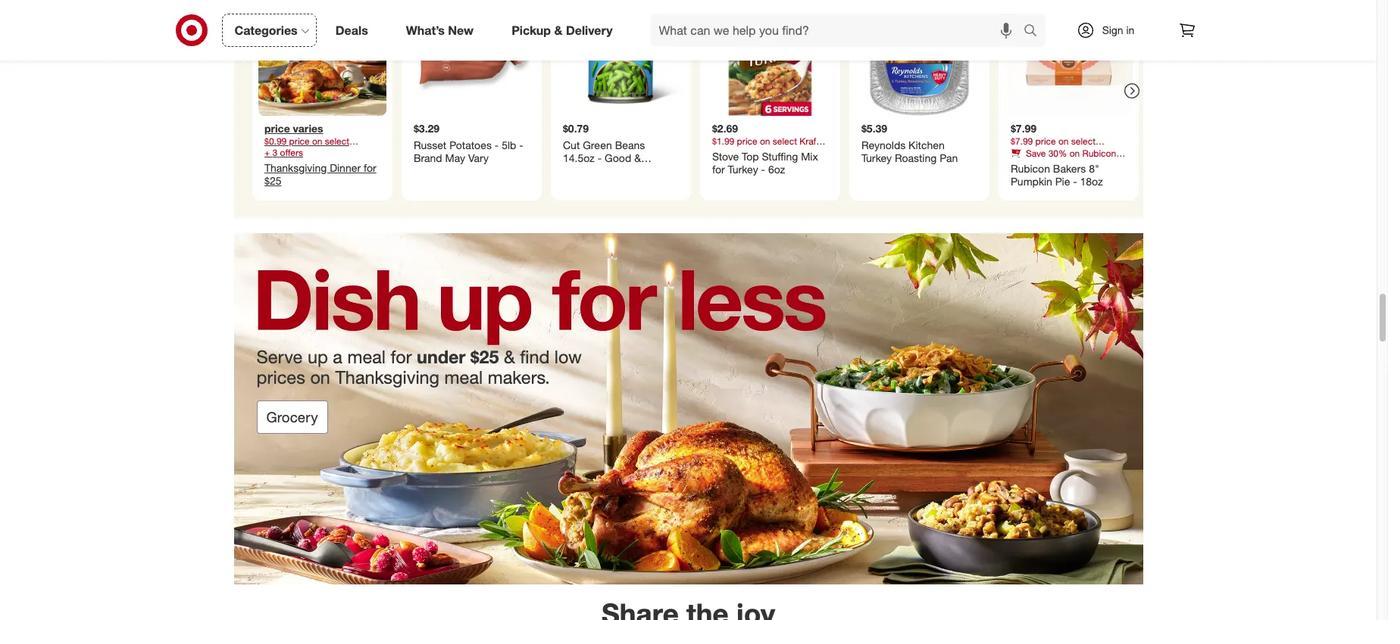 Task type: describe. For each thing, give the bounding box(es) containing it.
$0.79 cut green beans 14.5oz - good & gather™
[[563, 122, 645, 178]]

varies
[[293, 122, 323, 135]]

reynolds kitchen turkey roasting pan image
[[855, 0, 984, 116]]

1 horizontal spatial $25
[[471, 346, 499, 368]]

top
[[742, 149, 759, 162]]

serve
[[257, 346, 303, 368]]

a
[[333, 346, 343, 368]]

under
[[417, 346, 466, 368]]

price varies
[[264, 122, 323, 135]]

categories
[[235, 22, 298, 38]]

good
[[605, 151, 631, 164]]

sign in link
[[1064, 14, 1159, 47]]

on inside save 30% on rubicon & heartland pies
[[1070, 147, 1080, 159]]

3
[[272, 146, 277, 158]]

cut
[[563, 138, 580, 151]]

save 30% on rubicon & heartland pies
[[1011, 147, 1125, 170]]

potatoes
[[449, 138, 492, 151]]

serve up a meal for under $25
[[257, 346, 499, 368]]

what's new
[[406, 22, 474, 38]]

save
[[1026, 147, 1046, 159]]

- inside stove top stuffing mix for turkey - 6oz
[[761, 163, 765, 176]]

& right pickup
[[555, 22, 563, 38]]

dinner
[[329, 161, 361, 174]]

offers
[[280, 146, 303, 158]]

rubicon inside rubicon bakers 8" pumpkin pie - 18oz
[[1011, 162, 1050, 174]]

$25 inside thanksgiving dinner for $25
[[264, 174, 281, 187]]

thanksgiving dinner for $25
[[264, 161, 376, 187]]

kitchen
[[909, 138, 945, 151]]

turkey inside $5.39 reynolds kitchen turkey roasting pan
[[862, 151, 892, 164]]

bakers
[[1053, 162, 1086, 174]]

stuffing
[[762, 149, 798, 162]]

- left 5lb
[[495, 138, 499, 151]]

brand
[[414, 151, 442, 164]]

new
[[448, 22, 474, 38]]

& inside $0.79 cut green beans 14.5oz - good & gather™
[[634, 151, 641, 164]]

prices
[[257, 367, 305, 389]]

green
[[583, 138, 612, 151]]

8"
[[1089, 162, 1099, 174]]

pan
[[940, 151, 958, 164]]

& inside save 30% on rubicon & heartland pies
[[1119, 147, 1125, 159]]

thanksgiving inside thanksgiving dinner for $25
[[264, 161, 327, 174]]

stove top stuffing mix for turkey - 6oz
[[712, 149, 818, 176]]

in
[[1127, 23, 1135, 36]]

for inside thanksgiving dinner for $25
[[364, 161, 376, 174]]

What can we help you find? suggestions appear below search field
[[650, 14, 1028, 47]]

- for $0.79 cut green beans 14.5oz - good & gather™
[[597, 151, 602, 164]]

$3.29 russet potatoes - 5lb - brand may vary
[[414, 122, 523, 164]]



Task type: vqa. For each thing, say whether or not it's contained in the screenshot.
subject to the right
no



Task type: locate. For each thing, give the bounding box(es) containing it.
up
[[308, 346, 328, 368]]

heartland
[[1011, 159, 1051, 170]]

reynolds
[[862, 138, 906, 151]]

-
[[495, 138, 499, 151], [519, 138, 523, 151], [597, 151, 602, 164], [761, 163, 765, 176], [1073, 175, 1077, 188]]

- inside $0.79 cut green beans 14.5oz - good & gather™
[[597, 151, 602, 164]]

0 vertical spatial rubicon
[[1083, 147, 1116, 159]]

$7.99
[[1011, 122, 1037, 135]]

what's
[[406, 22, 445, 38]]

0 horizontal spatial thanksgiving
[[264, 161, 327, 174]]

- right pie
[[1073, 175, 1077, 188]]

pickup & delivery link
[[499, 14, 632, 47]]

& find low prices on thanksgiving meal makers.
[[257, 346, 582, 389]]

may
[[445, 151, 465, 164]]

meal inside & find low prices on thanksgiving meal makers.
[[445, 367, 483, 389]]

pies
[[1053, 159, 1070, 170]]

for for serve up a meal for under $25
[[391, 346, 412, 368]]

1 vertical spatial thanksgiving
[[335, 367, 440, 389]]

0 horizontal spatial for
[[364, 161, 376, 174]]

- left 6oz
[[761, 163, 765, 176]]

low
[[555, 346, 582, 368]]

grocery
[[266, 409, 318, 426]]

dish up for less image
[[234, 234, 1144, 586]]

rubicon inside save 30% on rubicon & heartland pies
[[1083, 147, 1116, 159]]

search button
[[1017, 14, 1053, 50]]

6oz
[[768, 163, 785, 176]]

roasting
[[895, 151, 937, 164]]

turkey down top in the right top of the page
[[728, 163, 758, 176]]

meal
[[348, 346, 386, 368], [445, 367, 483, 389]]

for
[[364, 161, 376, 174], [712, 163, 725, 176], [391, 346, 412, 368]]

turkey inside stove top stuffing mix for turkey - 6oz
[[728, 163, 758, 176]]

pickup & delivery
[[512, 22, 613, 38]]

30%
[[1049, 147, 1067, 159]]

1 horizontal spatial for
[[391, 346, 412, 368]]

thanksgiving right up on the bottom of the page
[[335, 367, 440, 389]]

carousel region
[[234, 0, 1144, 234]]

mix
[[801, 149, 818, 162]]

rubicon up 8"
[[1083, 147, 1116, 159]]

$25 right under
[[471, 346, 499, 368]]

deals
[[336, 22, 368, 38]]

0 vertical spatial thanksgiving
[[264, 161, 327, 174]]

on up bakers
[[1070, 147, 1080, 159]]

0 horizontal spatial on
[[310, 367, 330, 389]]

$5.39 reynolds kitchen turkey roasting pan
[[862, 122, 958, 164]]

beans
[[615, 138, 645, 151]]

$2.69
[[712, 122, 738, 135]]

$0.79
[[563, 122, 589, 135]]

- for rubicon bakers 8" pumpkin pie - 18oz
[[1073, 175, 1077, 188]]

& down beans
[[634, 151, 641, 164]]

0 horizontal spatial turkey
[[728, 163, 758, 176]]

thanksgiving inside & find low prices on thanksgiving meal makers.
[[335, 367, 440, 389]]

delivery
[[566, 22, 613, 38]]

thanksgiving
[[264, 161, 327, 174], [335, 367, 440, 389]]

search
[[1017, 24, 1053, 39]]

rubicon up pumpkin
[[1011, 162, 1050, 174]]

1 vertical spatial $25
[[471, 346, 499, 368]]

find
[[520, 346, 550, 368]]

1 vertical spatial rubicon
[[1011, 162, 1050, 174]]

+
[[264, 146, 270, 158]]

for inside stove top stuffing mix for turkey - 6oz
[[712, 163, 725, 176]]

&
[[555, 22, 563, 38], [1119, 147, 1125, 159], [634, 151, 641, 164], [504, 346, 515, 368]]

turkey down reynolds
[[862, 151, 892, 164]]

$3.29
[[414, 122, 439, 135]]

for for stove top stuffing mix for turkey - 6oz
[[712, 163, 725, 176]]

5lb
[[502, 138, 516, 151]]

cut green beans 14.5oz - good & gather™ image
[[557, 0, 685, 116]]

1 horizontal spatial rubicon
[[1083, 147, 1116, 159]]

thanksgiving down offers on the top left of the page
[[264, 161, 327, 174]]

0 horizontal spatial meal
[[348, 346, 386, 368]]

on inside & find low prices on thanksgiving meal makers.
[[310, 367, 330, 389]]

- inside rubicon bakers 8" pumpkin pie - 18oz
[[1073, 175, 1077, 188]]

1 horizontal spatial turkey
[[862, 151, 892, 164]]

vary
[[468, 151, 489, 164]]

- for $3.29 russet potatoes - 5lb - brand may vary
[[519, 138, 523, 151]]

rubicon
[[1083, 147, 1116, 159], [1011, 162, 1050, 174]]

russet
[[414, 138, 446, 151]]

0 horizontal spatial rubicon
[[1011, 162, 1050, 174]]

pumpkin
[[1011, 175, 1052, 188]]

& left find on the left
[[504, 346, 515, 368]]

0 vertical spatial on
[[1070, 147, 1080, 159]]

for right dinner
[[364, 161, 376, 174]]

gather™
[[563, 165, 602, 178]]

pie
[[1055, 175, 1070, 188]]

& inside & find low prices on thanksgiving meal makers.
[[504, 346, 515, 368]]

+ 3 offers
[[264, 146, 303, 158]]

turkey
[[862, 151, 892, 164], [728, 163, 758, 176]]

$25
[[264, 174, 281, 187], [471, 346, 499, 368]]

2 horizontal spatial for
[[712, 163, 725, 176]]

deals link
[[323, 14, 387, 47]]

meal right a
[[348, 346, 386, 368]]

sign
[[1103, 23, 1124, 36]]

pickup
[[512, 22, 551, 38]]

1 horizontal spatial on
[[1070, 147, 1080, 159]]

stove
[[712, 149, 739, 162]]

categories link
[[222, 14, 317, 47]]

rubicon bakers 8" pumpkin pie - 18oz
[[1011, 162, 1103, 188]]

0 vertical spatial $25
[[264, 174, 281, 187]]

& right pies
[[1119, 147, 1125, 159]]

0 horizontal spatial $25
[[264, 174, 281, 187]]

1 horizontal spatial meal
[[445, 367, 483, 389]]

1 horizontal spatial thanksgiving
[[335, 367, 440, 389]]

1 vertical spatial on
[[310, 367, 330, 389]]

on
[[1070, 147, 1080, 159], [310, 367, 330, 389]]

- right 5lb
[[519, 138, 523, 151]]

- down green
[[597, 151, 602, 164]]

sign in
[[1103, 23, 1135, 36]]

price
[[264, 122, 290, 135]]

thanksgiving dinner for $25 image
[[258, 0, 386, 116]]

grocery button
[[257, 401, 328, 434]]

russet potatoes - 5lb - brand may vary image
[[407, 0, 536, 116]]

rubicon bakers 8" pumpkin pie - 18oz image
[[1005, 0, 1133, 116]]

makers.
[[488, 367, 550, 389]]

$5.39
[[862, 122, 887, 135]]

stove top stuffing mix for turkey - 6oz image
[[706, 0, 834, 116]]

18oz
[[1080, 175, 1103, 188]]

what's new link
[[393, 14, 493, 47]]

14.5oz
[[563, 151, 595, 164]]

meal left makers.
[[445, 367, 483, 389]]

for down the stove
[[712, 163, 725, 176]]

$25 down 3
[[264, 174, 281, 187]]

for left under
[[391, 346, 412, 368]]

on left a
[[310, 367, 330, 389]]



